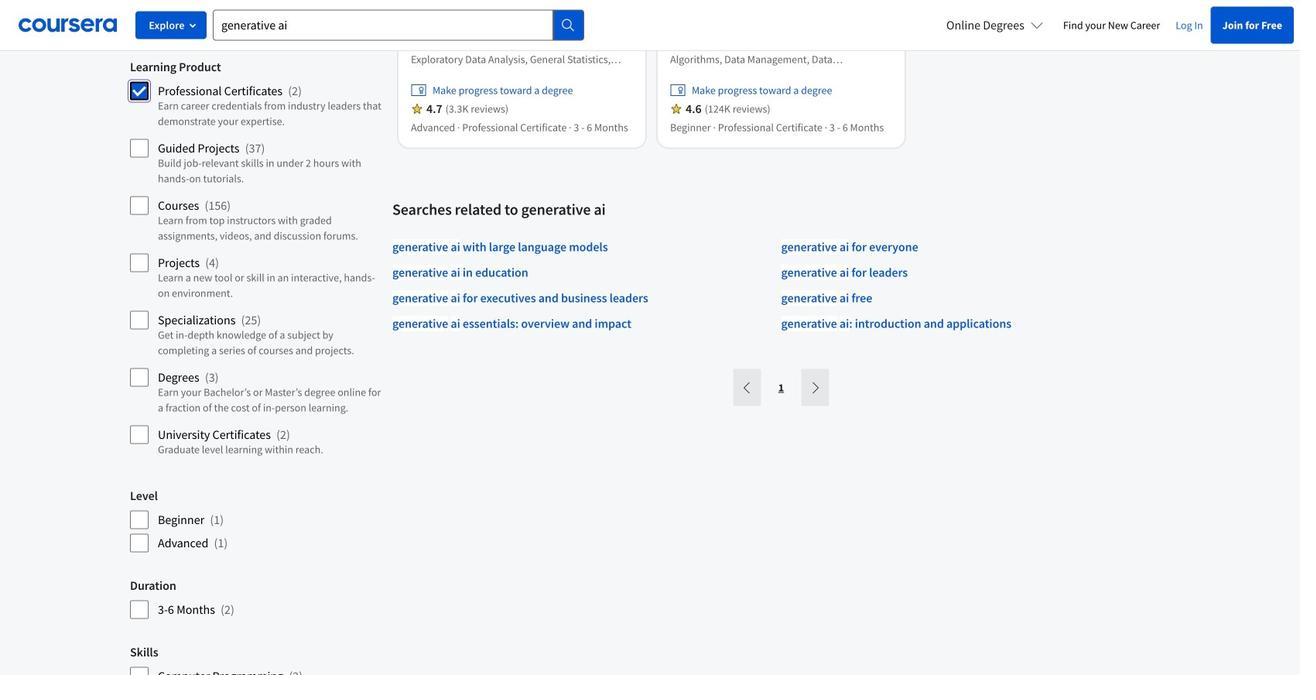 Task type: describe. For each thing, give the bounding box(es) containing it.
coursera image
[[19, 13, 117, 37]]

previous page image
[[741, 382, 754, 394]]

3 group from the top
[[130, 578, 383, 620]]

2 group from the top
[[130, 488, 383, 553]]

(4.7 stars) element
[[427, 101, 443, 116]]

(4.6 stars) element
[[686, 101, 702, 116]]



Task type: vqa. For each thing, say whether or not it's contained in the screenshot.
Page Navigation navigation at the right bottom of page
yes



Task type: locate. For each thing, give the bounding box(es) containing it.
page navigation navigation
[[732, 369, 831, 406]]

next page image
[[809, 382, 822, 394]]

4 group from the top
[[130, 644, 383, 675]]

None search field
[[213, 10, 585, 41]]

group
[[130, 59, 383, 463], [130, 488, 383, 553], [130, 578, 383, 620], [130, 644, 383, 675]]

What do you want to learn? text field
[[213, 10, 554, 41]]

1 group from the top
[[130, 59, 383, 463]]



